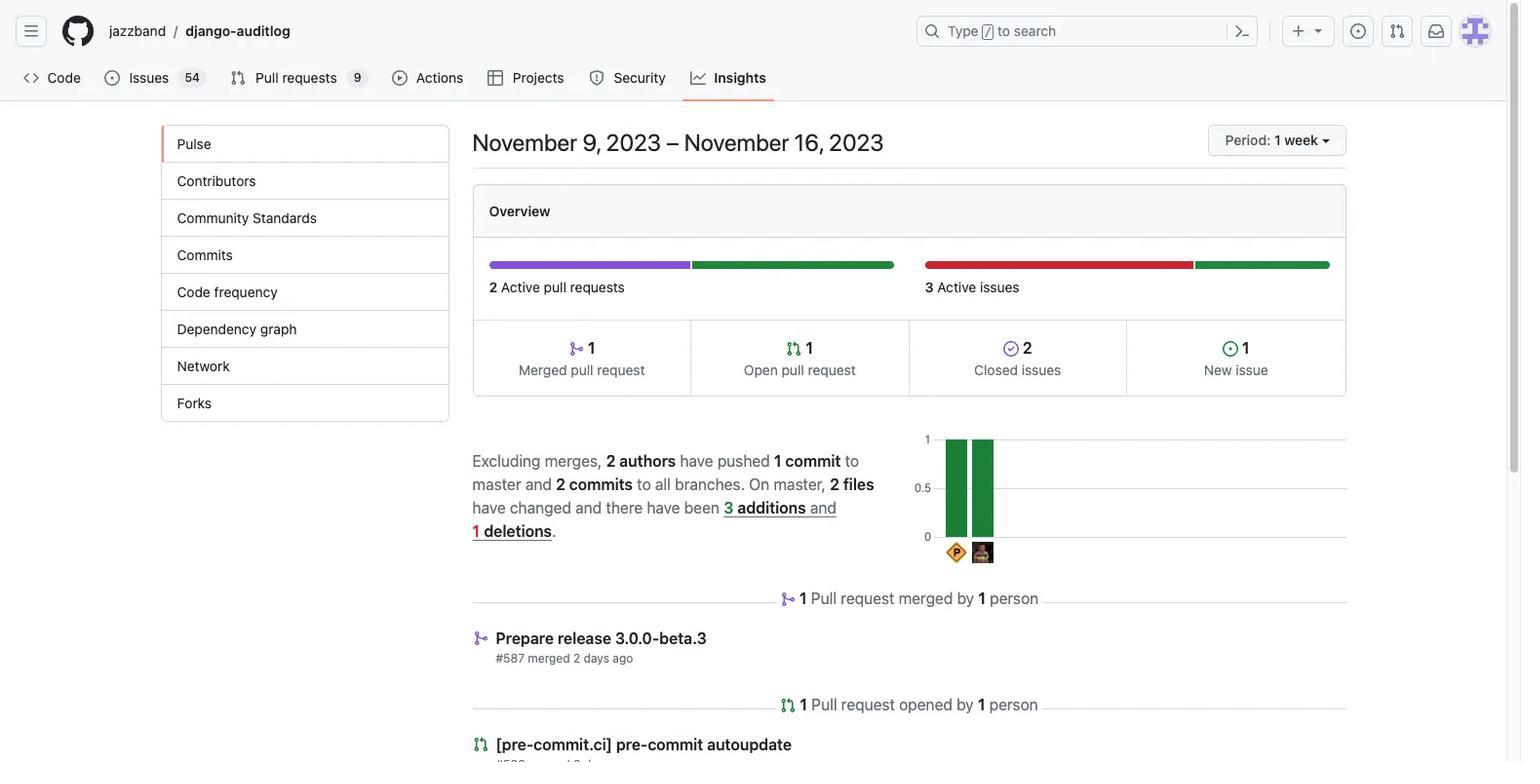 Task type: locate. For each thing, give the bounding box(es) containing it.
3
[[925, 279, 934, 296], [724, 499, 734, 517]]

1 by from the top
[[957, 590, 975, 608]]

have
[[680, 452, 714, 470], [473, 499, 506, 517], [647, 499, 680, 517]]

9,
[[583, 129, 601, 156]]

pull right merged
[[571, 362, 594, 378]]

1 vertical spatial issues
[[1022, 362, 1062, 378]]

2
[[489, 279, 498, 296], [1019, 339, 1033, 357], [606, 452, 616, 470], [556, 476, 566, 493], [830, 476, 840, 493], [574, 652, 581, 666]]

issue closed image
[[1004, 341, 1019, 357]]

commit up master,
[[786, 452, 841, 470]]

0 horizontal spatial and
[[526, 476, 552, 493]]

1 horizontal spatial issue opened image
[[1223, 341, 1239, 357]]

pull
[[544, 279, 567, 296], [571, 362, 594, 378], [782, 362, 805, 378]]

pull for merged
[[571, 362, 594, 378]]

git merge image
[[569, 341, 584, 357], [780, 592, 796, 608]]

1 horizontal spatial active
[[938, 279, 977, 296]]

0 horizontal spatial code
[[47, 69, 81, 86]]

git merge image down additions
[[780, 592, 796, 608]]

code image
[[23, 70, 39, 86]]

2 down overview
[[489, 279, 498, 296]]

insights link
[[683, 63, 774, 93]]

pulse
[[177, 136, 211, 152]]

projects
[[513, 69, 564, 86]]

active
[[501, 279, 540, 296], [938, 279, 977, 296]]

code down commits
[[177, 284, 211, 300]]

git pull request image left notifications icon
[[1390, 23, 1406, 39]]

1 horizontal spatial 3
[[925, 279, 934, 296]]

have down master
[[473, 499, 506, 517]]

git pull request image
[[1390, 23, 1406, 39], [230, 70, 246, 86], [787, 341, 802, 357], [781, 698, 796, 714]]

commit left "autoupdate"
[[648, 736, 704, 754]]

0 vertical spatial by
[[957, 590, 975, 608]]

2023 left "–"
[[606, 129, 662, 156]]

1 horizontal spatial code
[[177, 284, 211, 300]]

0 horizontal spatial git merge image
[[569, 341, 584, 357]]

to inside 2 commits to all branches.   on master, 2 files have changed and there have been 3 additions and 1 deletions .
[[637, 476, 651, 493]]

9
[[354, 70, 362, 85]]

list
[[101, 16, 905, 47]]

to up the files
[[845, 452, 859, 470]]

commits link
[[161, 237, 448, 274]]

1 vertical spatial git merge image
[[780, 592, 796, 608]]

3 active issues
[[925, 279, 1020, 296]]

1 horizontal spatial git merge image
[[780, 592, 796, 608]]

0 horizontal spatial pull
[[544, 279, 567, 296]]

issues
[[980, 279, 1020, 296], [1022, 362, 1062, 378]]

1 horizontal spatial commit
[[786, 452, 841, 470]]

forks link
[[161, 385, 448, 421]]

0 horizontal spatial merged
[[528, 652, 570, 666]]

week
[[1285, 132, 1319, 148]]

there
[[606, 499, 643, 517]]

1
[[1275, 132, 1281, 148], [584, 339, 596, 357], [802, 339, 814, 357], [1239, 339, 1250, 357], [774, 452, 782, 470], [473, 522, 480, 540], [800, 590, 807, 608], [979, 590, 986, 608], [800, 696, 808, 714], [978, 696, 986, 714]]

to left all
[[637, 476, 651, 493]]

0 horizontal spatial active
[[501, 279, 540, 296]]

master,
[[774, 476, 826, 493]]

django-
[[186, 22, 237, 39]]

open
[[744, 362, 778, 378]]

–
[[667, 129, 679, 156]]

triangle down image
[[1311, 22, 1327, 38]]

1 vertical spatial by
[[957, 696, 974, 714]]

and down commits at bottom
[[576, 499, 602, 517]]

1 horizontal spatial november
[[685, 129, 789, 156]]

active down overview
[[501, 279, 540, 296]]

forks
[[177, 395, 212, 412]]

prepare
[[496, 630, 554, 648]]

1 vertical spatial to
[[845, 452, 859, 470]]

request
[[597, 362, 645, 378], [808, 362, 856, 378], [841, 590, 895, 608], [842, 696, 895, 714]]

1 horizontal spatial pull
[[571, 362, 594, 378]]

/ inside jazzband / django-auditlog
[[174, 23, 178, 39]]

2 horizontal spatial and
[[810, 499, 837, 517]]

0 horizontal spatial requests
[[282, 69, 337, 86]]

1 horizontal spatial to
[[845, 452, 859, 470]]

request for 1 pull request merged by 1 person
[[841, 590, 895, 608]]

contributors
[[177, 173, 256, 189]]

0 horizontal spatial /
[[174, 23, 178, 39]]

actions
[[416, 69, 464, 86]]

0 vertical spatial commit
[[786, 452, 841, 470]]

issues up issue closed icon
[[980, 279, 1020, 296]]

commit
[[786, 452, 841, 470], [648, 736, 704, 754]]

1 vertical spatial merged
[[528, 652, 570, 666]]

to left search
[[998, 22, 1011, 39]]

1 vertical spatial 3
[[724, 499, 734, 517]]

/ left django-
[[174, 23, 178, 39]]

1 vertical spatial code
[[177, 284, 211, 300]]

requests
[[282, 69, 337, 86], [570, 279, 625, 296]]

person for 1 pull request merged by 1 person
[[990, 590, 1039, 608]]

django-auditlog link
[[178, 16, 298, 47]]

1 vertical spatial person
[[990, 696, 1039, 714]]

1 vertical spatial pull
[[811, 590, 837, 608]]

git merge image
[[473, 631, 488, 647]]

1 pull request merged by 1 person
[[800, 590, 1039, 608]]

auditlog
[[237, 22, 290, 39]]

have down all
[[647, 499, 680, 517]]

0 vertical spatial person
[[990, 590, 1039, 608]]

1 november from the left
[[473, 129, 577, 156]]

2023 right 16,
[[829, 129, 884, 156]]

to for 2 commits to all branches.   on master, 2 files have changed and there have been 3 additions and 1 deletions .
[[637, 476, 651, 493]]

files
[[844, 476, 875, 493]]

pull up merged
[[544, 279, 567, 296]]

0 vertical spatial pull
[[256, 69, 279, 86]]

2 active pull requests
[[489, 279, 625, 296]]

0 horizontal spatial commit
[[648, 736, 704, 754]]

0 horizontal spatial issues
[[980, 279, 1020, 296]]

0 vertical spatial merged
[[899, 590, 953, 608]]

issue opened image left issues
[[105, 70, 120, 86]]

1 horizontal spatial issues
[[1022, 362, 1062, 378]]

issue opened image up the "new issue"
[[1223, 341, 1239, 357]]

2 horizontal spatial to
[[998, 22, 1011, 39]]

0 horizontal spatial november
[[473, 129, 577, 156]]

2 2023 from the left
[[829, 129, 884, 156]]

master
[[473, 476, 521, 493]]

0 vertical spatial code
[[47, 69, 81, 86]]

plus image
[[1292, 23, 1307, 39]]

period:
[[1226, 132, 1271, 148]]

by for merged
[[957, 590, 975, 608]]

to inside to master and
[[845, 452, 859, 470]]

pull right open
[[782, 362, 805, 378]]

1 vertical spatial commit
[[648, 736, 704, 754]]

requests left 9
[[282, 69, 337, 86]]

code
[[47, 69, 81, 86], [177, 284, 211, 300]]

1 vertical spatial requests
[[570, 279, 625, 296]]

2 vertical spatial pull
[[812, 696, 837, 714]]

prepare release 3.0.0-beta.3 #587 merged 2 days ago
[[496, 630, 707, 666]]

and down master,
[[810, 499, 837, 517]]

type / to search
[[948, 22, 1057, 39]]

2 active from the left
[[938, 279, 977, 296]]

active for issues
[[938, 279, 977, 296]]

overview
[[489, 203, 551, 219]]

table image
[[488, 70, 504, 86]]

git pull request image right 54
[[230, 70, 246, 86]]

1 horizontal spatial 2023
[[829, 129, 884, 156]]

git merge image up merged pull request
[[569, 341, 584, 357]]

and
[[526, 476, 552, 493], [576, 499, 602, 517], [810, 499, 837, 517]]

authors
[[620, 452, 676, 470]]

/ for jazzband
[[174, 23, 178, 39]]

1 horizontal spatial /
[[985, 25, 992, 39]]

1 active from the left
[[501, 279, 540, 296]]

0 horizontal spatial to
[[637, 476, 651, 493]]

jazzband / django-auditlog
[[109, 22, 290, 39]]

0 vertical spatial issues
[[980, 279, 1020, 296]]

november right "–"
[[685, 129, 789, 156]]

by
[[957, 590, 975, 608], [957, 696, 974, 714]]

requests up merged pull request
[[570, 279, 625, 296]]

0 horizontal spatial issue opened image
[[105, 70, 120, 86]]

merged
[[899, 590, 953, 608], [528, 652, 570, 666]]

have up branches.
[[680, 452, 714, 470]]

code right 'code' image
[[47, 69, 81, 86]]

period: 1 week
[[1226, 132, 1319, 148]]

/
[[174, 23, 178, 39], [985, 25, 992, 39]]

/ right type
[[985, 25, 992, 39]]

pull for 1 pull request opened by 1 person
[[812, 696, 837, 714]]

code for code frequency
[[177, 284, 211, 300]]

issues right closed
[[1022, 362, 1062, 378]]

issue
[[1236, 362, 1269, 378]]

active up closed
[[938, 279, 977, 296]]

2 left days
[[574, 652, 581, 666]]

request for open pull request
[[808, 362, 856, 378]]

pull
[[256, 69, 279, 86], [811, 590, 837, 608], [812, 696, 837, 714]]

0 horizontal spatial 2023
[[606, 129, 662, 156]]

2 horizontal spatial pull
[[782, 362, 805, 378]]

#587
[[496, 652, 525, 666]]

november down the projects link on the top left of the page
[[473, 129, 577, 156]]

code frequency link
[[161, 274, 448, 311]]

/ inside type / to search
[[985, 25, 992, 39]]

2023
[[606, 129, 662, 156], [829, 129, 884, 156]]

1 vertical spatial issue opened image
[[1223, 341, 1239, 357]]

and up changed
[[526, 476, 552, 493]]

1 horizontal spatial merged
[[899, 590, 953, 608]]

merged pull request
[[519, 362, 645, 378]]

2 vertical spatial to
[[637, 476, 651, 493]]

git pull request image
[[473, 737, 488, 753]]

deletions
[[484, 522, 552, 540]]

code inside insights element
[[177, 284, 211, 300]]

merged inside prepare release 3.0.0-beta.3 #587 merged 2 days ago
[[528, 652, 570, 666]]

0 vertical spatial git merge image
[[569, 341, 584, 357]]

projects link
[[480, 63, 574, 93]]

0 horizontal spatial 3
[[724, 499, 734, 517]]

notifications image
[[1429, 23, 1445, 39]]

person
[[990, 590, 1039, 608], [990, 696, 1039, 714]]

0 vertical spatial to
[[998, 22, 1011, 39]]

search
[[1014, 22, 1057, 39]]

list containing jazzband
[[101, 16, 905, 47]]

2 by from the top
[[957, 696, 974, 714]]

to
[[998, 22, 1011, 39], [845, 452, 859, 470], [637, 476, 651, 493]]

command palette image
[[1235, 23, 1251, 39]]

new
[[1204, 362, 1233, 378]]

active for pull
[[501, 279, 540, 296]]

issue opened image
[[105, 70, 120, 86], [1223, 341, 1239, 357]]

git pull request image up open pull request
[[787, 341, 802, 357]]



Task type: describe. For each thing, give the bounding box(es) containing it.
insights
[[714, 69, 767, 86]]

community standards link
[[161, 200, 448, 237]]

issue opened image
[[1351, 23, 1367, 39]]

security
[[614, 69, 666, 86]]

request for merged pull request
[[597, 362, 645, 378]]

1 2023 from the left
[[606, 129, 662, 156]]

insights element
[[160, 125, 449, 422]]

[pre-commit.ci] pre-commit autoupdate link
[[496, 736, 792, 754]]

ago
[[613, 652, 633, 666]]

pull for open
[[782, 362, 805, 378]]

pre-
[[616, 736, 648, 754]]

2 down the merges,
[[556, 476, 566, 493]]

request for 1 pull request opened by 1 person
[[842, 696, 895, 714]]

1 pull request opened by 1 person
[[800, 696, 1039, 714]]

pushed
[[718, 452, 770, 470]]

graph image
[[691, 70, 706, 86]]

1 horizontal spatial requests
[[570, 279, 625, 296]]

prepare release 3.0.0-beta.3 link
[[496, 630, 707, 648]]

and inside to master and
[[526, 476, 552, 493]]

commits
[[177, 247, 233, 263]]

2 up closed issues
[[1019, 339, 1033, 357]]

dependency
[[177, 321, 257, 338]]

been
[[685, 499, 720, 517]]

excluding
[[473, 452, 541, 470]]

16,
[[794, 129, 824, 156]]

community
[[177, 210, 249, 226]]

closed issues
[[975, 362, 1062, 378]]

opened
[[899, 696, 953, 714]]

to master and
[[473, 452, 859, 493]]

play image
[[392, 70, 407, 86]]

security link
[[581, 63, 675, 93]]

actions link
[[384, 63, 473, 93]]

1 inside 2 commits to all branches.   on master, 2 files have changed and there have been 3 additions and 1 deletions .
[[473, 522, 480, 540]]

release
[[558, 630, 612, 648]]

merged
[[519, 362, 567, 378]]

[pre-commit.ci] pre-commit autoupdate
[[496, 736, 792, 754]]

[pre-
[[496, 736, 534, 754]]

standards
[[253, 210, 317, 226]]

november 9, 2023 – november 16, 2023
[[473, 129, 884, 156]]

new issue
[[1204, 362, 1269, 378]]

beta.3
[[660, 630, 707, 648]]

dependency graph
[[177, 321, 297, 338]]

on
[[749, 476, 770, 493]]

merges,
[[545, 452, 602, 470]]

community standards
[[177, 210, 317, 226]]

graph
[[260, 321, 297, 338]]

3 inside 2 commits to all branches.   on master, 2 files have changed and there have been 3 additions and 1 deletions .
[[724, 499, 734, 517]]

0 vertical spatial requests
[[282, 69, 337, 86]]

/ for type
[[985, 25, 992, 39]]

network link
[[161, 348, 448, 385]]

commits
[[569, 476, 633, 493]]

code frequency
[[177, 284, 278, 300]]

contributors link
[[161, 163, 448, 200]]

branches.
[[675, 476, 745, 493]]

code for code
[[47, 69, 81, 86]]

open pull request
[[744, 362, 856, 378]]

pulse link
[[161, 126, 448, 163]]

jazzband
[[109, 22, 166, 39]]

3.0.0-
[[615, 630, 660, 648]]

pull for 1 pull request merged by 1 person
[[811, 590, 837, 608]]

changed
[[510, 499, 572, 517]]

.
[[552, 522, 556, 540]]

person for 1 pull request opened by 1 person
[[990, 696, 1039, 714]]

54
[[185, 70, 200, 85]]

2 november from the left
[[685, 129, 789, 156]]

issues
[[129, 69, 169, 86]]

2 left the files
[[830, 476, 840, 493]]

network
[[177, 358, 230, 375]]

0 vertical spatial issue opened image
[[105, 70, 120, 86]]

code link
[[16, 63, 89, 93]]

autoupdate
[[707, 736, 792, 754]]

2 commits to all branches.   on master, 2 files have changed and there have been 3 additions and 1 deletions .
[[473, 476, 875, 540]]

all
[[655, 476, 671, 493]]

type
[[948, 22, 979, 39]]

dependency graph link
[[161, 311, 448, 348]]

0 vertical spatial 3
[[925, 279, 934, 296]]

days
[[584, 652, 610, 666]]

to for type / to search
[[998, 22, 1011, 39]]

git pull request image up "autoupdate"
[[781, 698, 796, 714]]

2 inside prepare release 3.0.0-beta.3 #587 merged 2 days ago
[[574, 652, 581, 666]]

1 horizontal spatial and
[[576, 499, 602, 517]]

pull requests
[[256, 69, 337, 86]]

closed
[[975, 362, 1018, 378]]

jazzband link
[[101, 16, 174, 47]]

2 up commits at bottom
[[606, 452, 616, 470]]

homepage image
[[62, 16, 94, 47]]

frequency
[[214, 284, 278, 300]]

commit.ci]
[[534, 736, 613, 754]]

by for opened
[[957, 696, 974, 714]]

additions
[[738, 499, 806, 517]]

excluding merges, 2 authors have pushed 1 commit
[[473, 452, 841, 470]]

shield image
[[589, 70, 605, 86]]



Task type: vqa. For each thing, say whether or not it's contained in the screenshot.


